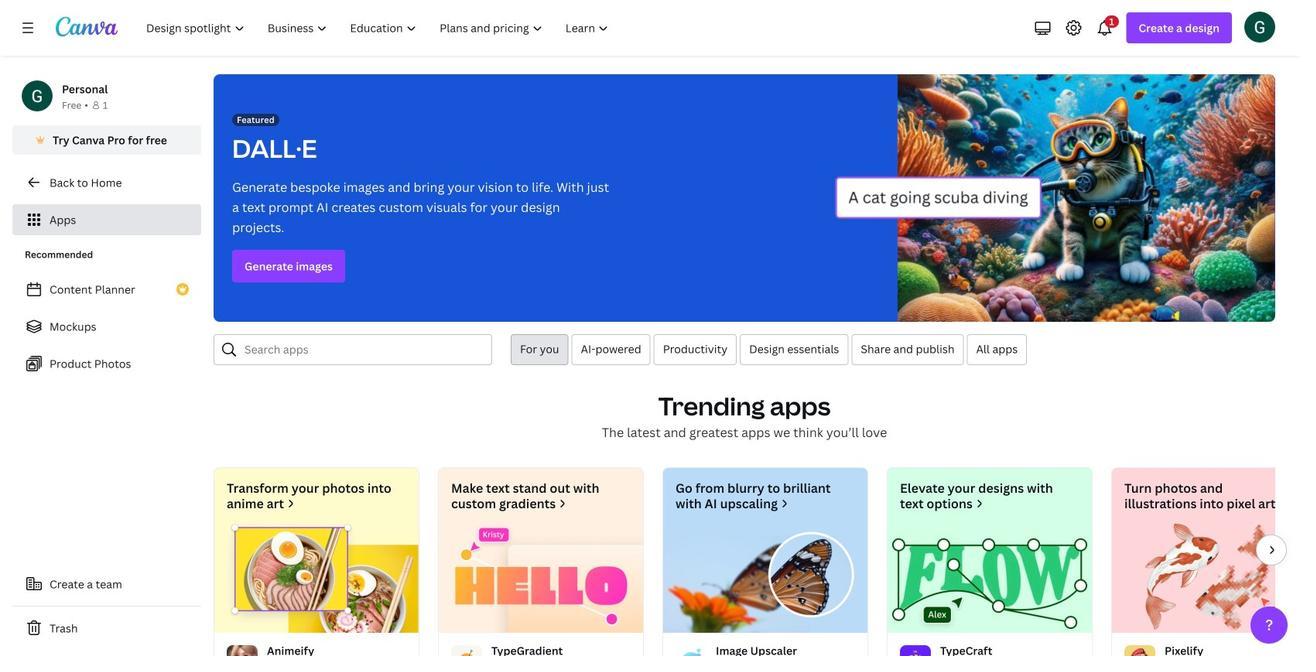 Task type: describe. For each thing, give the bounding box(es) containing it.
typecraft image
[[888, 524, 1092, 633]]

image upscaler image
[[663, 524, 868, 633]]

Input field to search for apps search field
[[245, 335, 482, 365]]

pixelify image
[[1112, 524, 1301, 633]]

animeify image
[[214, 524, 419, 633]]



Task type: locate. For each thing, give the bounding box(es) containing it.
greg robinson image
[[1245, 11, 1276, 42]]

list
[[12, 274, 201, 379]]

top level navigation element
[[136, 12, 622, 43]]

an image with a cursor next to a text box containing the prompt "a cat going scuba diving" to generate an image. the generated image of a cat doing scuba diving is behind the text box. image
[[835, 74, 1276, 322]]

typegradient image
[[439, 524, 643, 633]]



Task type: vqa. For each thing, say whether or not it's contained in the screenshot.
Canva for Teachers
no



